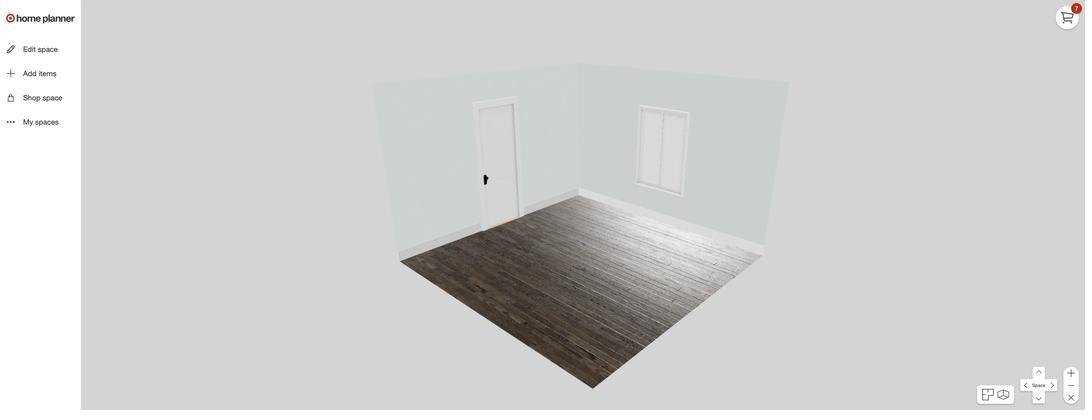 Task type: vqa. For each thing, say whether or not it's contained in the screenshot.
these
no



Task type: describe. For each thing, give the bounding box(es) containing it.
pan camera right 30° image
[[1045, 380, 1058, 392]]

tilt camera up 30° image
[[1033, 368, 1045, 380]]

edit
[[23, 45, 36, 54]]

items
[[39, 69, 56, 78]]

front view button icon image
[[998, 390, 1009, 400]]

shop
[[23, 93, 40, 102]]

space for edit space
[[38, 45, 58, 54]]

spaces
[[35, 118, 59, 127]]

edit space button
[[0, 38, 81, 61]]

my
[[23, 118, 33, 127]]



Task type: locate. For each thing, give the bounding box(es) containing it.
space
[[38, 45, 58, 54], [43, 93, 62, 102]]

edit space
[[23, 45, 58, 54]]

tilt camera down 30° image
[[1033, 392, 1045, 404]]

space right edit
[[38, 45, 58, 54]]

my spaces
[[23, 118, 59, 127]]

add
[[23, 69, 37, 78]]

7 button
[[1056, 3, 1082, 29]]

7
[[1075, 4, 1079, 12]]

top view button icon image
[[983, 390, 994, 401]]

home planner landing page image
[[6, 6, 75, 31]]

my spaces button
[[0, 111, 81, 134]]

add items
[[23, 69, 56, 78]]

space right shop
[[43, 93, 62, 102]]

add items button
[[0, 62, 81, 85]]

0 vertical spatial space
[[38, 45, 58, 54]]

shop space button
[[0, 86, 81, 109]]

1 vertical spatial space
[[43, 93, 62, 102]]

space
[[1033, 383, 1046, 389]]

space for shop space
[[43, 93, 62, 102]]

shop space
[[23, 93, 62, 102]]

pan camera left 30° image
[[1021, 380, 1033, 392]]



